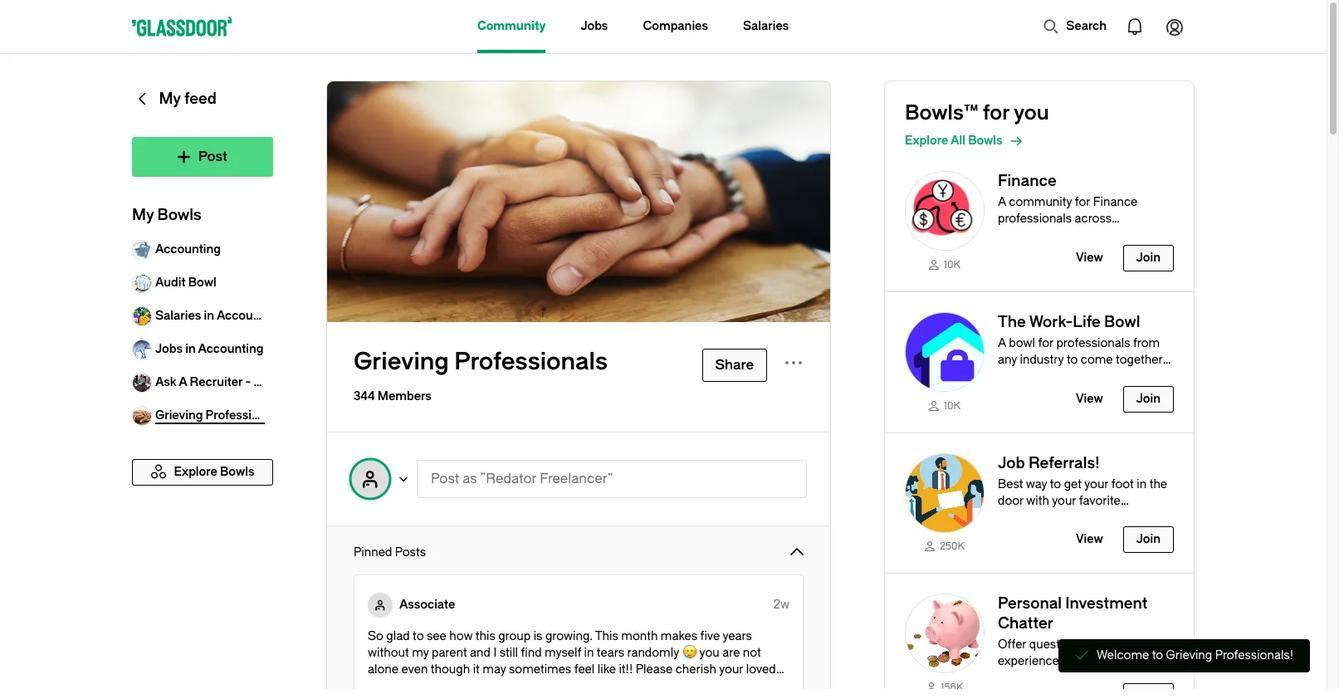 Task type: vqa. For each thing, say whether or not it's contained in the screenshot.
'and' within The Work-Life Bowl A bowl for professionals from any industry to come together and discuss the day-to-day happenings of work-life.
yes



Task type: describe. For each thing, give the bounding box(es) containing it.
referrals!
[[1029, 454, 1100, 472]]

alone
[[368, 663, 399, 677]]

community link
[[478, 0, 546, 53]]

in for salaries
[[204, 309, 214, 323]]

posts
[[395, 546, 426, 560]]

in inside so glad to see how this group is growing. this month makes five years without my parent and i still find myself in tears randomly 🥲 you are not alone even though it may sometimes feel like it!! please cherish your loved ones and ignore those whose love you have to chase. sending hugs
[[584, 646, 594, 660]]

344 members
[[354, 390, 432, 404]]

still
[[500, 646, 518, 660]]

are
[[723, 646, 740, 660]]

salaries in accounting link
[[132, 300, 282, 333]]

years
[[723, 630, 752, 644]]

salaries for salaries in accounting
[[155, 309, 201, 323]]

though
[[431, 663, 470, 677]]

recruiter
[[190, 375, 243, 390]]

and down experiences
[[1042, 671, 1063, 685]]

the
[[998, 313, 1026, 331]]

discuss
[[1022, 369, 1064, 384]]

whose
[[494, 679, 530, 689]]

image for bowl image for finance
[[905, 171, 985, 251]]

my
[[412, 646, 429, 660]]

investment
[[1066, 595, 1148, 613]]

it!!
[[619, 663, 633, 677]]

life
[[1073, 313, 1101, 331]]

and left i
[[470, 646, 491, 660]]

jobs in accounting link
[[132, 333, 273, 366]]

to down like
[[611, 679, 622, 689]]

glad
[[387, 630, 410, 644]]

together
[[1116, 353, 1163, 367]]

myself
[[545, 646, 581, 660]]

explore all bowls
[[905, 134, 1003, 148]]

10k for the
[[944, 400, 961, 412]]

and down even
[[398, 679, 419, 689]]

randomly
[[628, 646, 679, 660]]

to right welcome
[[1153, 649, 1164, 663]]

may
[[483, 663, 506, 677]]

1 vertical spatial finance
[[1094, 195, 1138, 209]]

of
[[1066, 386, 1077, 400]]

salaries in accounting
[[155, 309, 282, 323]]

my feed link
[[132, 81, 273, 137]]

accounting up audit bowl on the top left of page
[[155, 243, 221, 257]]

for inside finance a community for finance professionals across companies
[[1075, 195, 1091, 209]]

image for bowl image for job referrals!
[[905, 453, 985, 533]]

chase.
[[625, 679, 661, 689]]

from
[[1134, 336, 1161, 350]]

audit
[[155, 276, 186, 290]]

the
[[1067, 369, 1084, 384]]

freelancer"
[[540, 471, 613, 487]]

not
[[743, 646, 761, 660]]

associate
[[400, 598, 456, 612]]

related
[[1069, 655, 1107, 669]]

group
[[499, 630, 531, 644]]

experiences
[[998, 655, 1066, 669]]

how
[[450, 630, 473, 644]]

250k link
[[905, 540, 985, 553]]

search
[[1067, 19, 1107, 33]]

see
[[427, 630, 447, 644]]

without
[[368, 646, 409, 660]]

10k link for the
[[905, 398, 985, 412]]

jobs link
[[581, 0, 608, 53]]

audit bowl
[[155, 276, 217, 290]]

pinned
[[354, 546, 392, 560]]

parent
[[432, 646, 467, 660]]

bowl inside audit bowl link
[[188, 276, 217, 290]]

this
[[476, 630, 496, 644]]

0 vertical spatial grieving
[[354, 348, 449, 375]]

ask
[[155, 375, 177, 390]]

personal
[[1124, 655, 1172, 669]]

welcome to grieving professionals!
[[1097, 649, 1294, 663]]

as
[[463, 471, 477, 487]]

professionals!
[[1216, 649, 1294, 663]]

makes
[[661, 630, 698, 644]]

my for my bowls
[[132, 206, 154, 224]]

bowls™ for you
[[905, 101, 1050, 125]]

questions
[[1030, 638, 1084, 652]]

companies link
[[643, 0, 708, 53]]

day-
[[1087, 369, 1112, 384]]

ignore
[[422, 679, 457, 689]]

chatter
[[998, 615, 1054, 633]]

344
[[354, 390, 375, 404]]

job referrals!
[[998, 454, 1100, 472]]

2 horizontal spatial you
[[1014, 101, 1050, 125]]

0 horizontal spatial you
[[558, 679, 579, 689]]

1 vertical spatial toogle identity image
[[368, 593, 393, 618]]

any
[[998, 353, 1018, 367]]

the work-life bowl a bowl for professionals from any industry to come together and discuss the day-to-day happenings of work-life.
[[998, 313, 1163, 400]]

for inside the work-life bowl a bowl for professionals from any industry to come together and discuss the day-to-day happenings of work-life.
[[1039, 336, 1054, 350]]

0 vertical spatial toogle identity image
[[351, 459, 390, 499]]

finance
[[998, 671, 1040, 685]]

accounting link
[[132, 233, 273, 267]]

to up 'my'
[[413, 630, 424, 644]]

my bowls
[[132, 206, 202, 224]]

to inside the work-life bowl a bowl for professionals from any industry to come together and discuss the day-to-day happenings of work-life.
[[1067, 353, 1078, 367]]

image for bowl image for the work-life bowl
[[905, 312, 985, 392]]



Task type: locate. For each thing, give the bounding box(es) containing it.
0 vertical spatial bowls
[[969, 134, 1003, 148]]

0 horizontal spatial bowls
[[157, 206, 202, 224]]

1 horizontal spatial you
[[700, 646, 720, 660]]

investments
[[1066, 671, 1134, 685]]

1 10k from the top
[[944, 259, 961, 271]]

ones
[[368, 679, 395, 689]]

explore
[[905, 134, 949, 148]]

1 horizontal spatial bowl
[[1105, 313, 1141, 331]]

0 vertical spatial in
[[204, 309, 214, 323]]

in up jobs in accounting
[[204, 309, 214, 323]]

1 horizontal spatial for
[[1039, 336, 1054, 350]]

professionals down community
[[998, 212, 1072, 226]]

2 image for bowl image from the top
[[905, 312, 985, 392]]

2 vertical spatial for
[[1039, 336, 1054, 350]]

personal investment chatter offer questions and experiences related to personal finance and investments
[[998, 595, 1172, 685]]

professionals
[[998, 212, 1072, 226], [1057, 336, 1131, 350]]

1 horizontal spatial my
[[159, 90, 181, 108]]

1 vertical spatial for
[[1075, 195, 1091, 209]]

search button
[[1035, 10, 1116, 43]]

ask a recruiter - accounting
[[155, 375, 319, 390]]

grieving left professionals!
[[1167, 649, 1213, 663]]

ask a recruiter - accounting link
[[132, 366, 319, 400]]

accounting up ask a recruiter - accounting
[[198, 342, 264, 356]]

10k for finance
[[944, 259, 961, 271]]

in down salaries in accounting link
[[185, 342, 196, 356]]

professionals inside finance a community for finance professionals across companies
[[998, 212, 1072, 226]]

1 vertical spatial jobs
[[155, 342, 183, 356]]

jobs up ask on the bottom left of page
[[155, 342, 183, 356]]

2w
[[774, 598, 790, 612]]

your
[[719, 663, 744, 677]]

salaries for salaries
[[743, 19, 789, 33]]

all
[[951, 134, 966, 148]]

1 10k link from the top
[[905, 257, 985, 271]]

toogle identity image up so
[[368, 593, 393, 618]]

happenings
[[998, 386, 1063, 400]]

and
[[998, 369, 1019, 384], [1087, 638, 1107, 652], [470, 646, 491, 660], [1042, 671, 1063, 685], [398, 679, 419, 689]]

you down five
[[700, 646, 720, 660]]

companies
[[643, 19, 708, 33]]

toogle identity image
[[351, 459, 390, 499], [368, 593, 393, 618]]

image for bowl image
[[905, 171, 985, 251], [905, 312, 985, 392], [905, 453, 985, 533], [905, 594, 985, 674]]

a up any
[[998, 336, 1007, 350]]

2 horizontal spatial for
[[1075, 195, 1091, 209]]

bowls™
[[905, 101, 979, 125]]

bowl
[[1009, 336, 1036, 350]]

0 vertical spatial 10k link
[[905, 257, 985, 271]]

professionals up come
[[1057, 336, 1131, 350]]

like
[[598, 663, 616, 677]]

bowl inside the work-life bowl a bowl for professionals from any industry to come together and discuss the day-to-day happenings of work-life.
[[1105, 313, 1141, 331]]

finance
[[998, 172, 1057, 190], [1094, 195, 1138, 209]]

a inside the work-life bowl a bowl for professionals from any industry to come together and discuss the day-to-day happenings of work-life.
[[998, 336, 1007, 350]]

explore all bowls link
[[905, 131, 1194, 151]]

in for jobs
[[185, 342, 196, 356]]

day
[[1129, 369, 1148, 384]]

jobs for jobs
[[581, 19, 608, 33]]

0 vertical spatial bowl
[[188, 276, 217, 290]]

cherish
[[676, 663, 717, 677]]

2 10k link from the top
[[905, 398, 985, 412]]

image for bowl image down 'explore all bowls'
[[905, 171, 985, 251]]

1 vertical spatial bowls
[[157, 206, 202, 224]]

this
[[595, 630, 619, 644]]

for up industry
[[1039, 336, 1054, 350]]

1 vertical spatial a
[[998, 336, 1007, 350]]

and inside the work-life bowl a bowl for professionals from any industry to come together and discuss the day-to-day happenings of work-life.
[[998, 369, 1019, 384]]

jobs inside jobs in accounting link
[[155, 342, 183, 356]]

0 horizontal spatial for
[[983, 101, 1010, 125]]

0 vertical spatial for
[[983, 101, 1010, 125]]

4 image for bowl image from the top
[[905, 594, 985, 674]]

and down any
[[998, 369, 1019, 384]]

and up related
[[1087, 638, 1107, 652]]

1 vertical spatial bowl
[[1105, 313, 1141, 331]]

come
[[1081, 353, 1114, 367]]

please
[[636, 663, 673, 677]]

offer
[[998, 638, 1027, 652]]

professionals inside the work-life bowl a bowl for professionals from any industry to come together and discuss the day-to-day happenings of work-life.
[[1057, 336, 1131, 350]]

bowls up accounting link at top left
[[157, 206, 202, 224]]

finance up community
[[998, 172, 1057, 190]]

my feed
[[159, 90, 217, 108]]

tears
[[597, 646, 625, 660]]

0 horizontal spatial jobs
[[155, 342, 183, 356]]

grieving up the members
[[354, 348, 449, 375]]

image for bowl image left any
[[905, 312, 985, 392]]

feel
[[574, 663, 595, 677]]

10k
[[944, 259, 961, 271], [944, 400, 961, 412]]

members
[[378, 390, 432, 404]]

1 vertical spatial grieving
[[1167, 649, 1213, 663]]

1 horizontal spatial finance
[[1094, 195, 1138, 209]]

bowl right audit
[[188, 276, 217, 290]]

salaries
[[743, 19, 789, 33], [155, 309, 201, 323]]

to-
[[1112, 369, 1129, 384]]

1 horizontal spatial jobs
[[581, 19, 608, 33]]

it
[[473, 663, 480, 677]]

month
[[622, 630, 658, 644]]

finance a community for finance professionals across companies
[[998, 172, 1138, 243]]

my
[[159, 90, 181, 108], [132, 206, 154, 224]]

life.
[[1112, 386, 1131, 400]]

10k link
[[905, 257, 985, 271], [905, 398, 985, 412]]

-
[[246, 375, 251, 390]]

grieving professionals
[[354, 348, 608, 375]]

you down feel
[[558, 679, 579, 689]]

image for bowl image for personal investment chatter
[[905, 594, 985, 674]]

0 vertical spatial 10k
[[944, 259, 961, 271]]

0 vertical spatial jobs
[[581, 19, 608, 33]]

0 horizontal spatial finance
[[998, 172, 1057, 190]]

find
[[521, 646, 542, 660]]

a inside ask a recruiter - accounting link
[[179, 375, 187, 390]]

post
[[431, 471, 460, 487]]

0 horizontal spatial salaries
[[155, 309, 201, 323]]

a left community
[[998, 195, 1007, 209]]

0 vertical spatial my
[[159, 90, 181, 108]]

sometimes
[[509, 663, 572, 677]]

to inside personal investment chatter offer questions and experiences related to personal finance and investments
[[1110, 655, 1121, 669]]

have
[[581, 679, 608, 689]]

0 horizontal spatial in
[[185, 342, 196, 356]]

2 horizontal spatial in
[[584, 646, 594, 660]]

bowl up from
[[1105, 313, 1141, 331]]

community
[[1009, 195, 1073, 209]]

five
[[701, 630, 720, 644]]

my up accounting link at top left
[[132, 206, 154, 224]]

2 vertical spatial you
[[558, 679, 579, 689]]

1 vertical spatial salaries
[[155, 309, 201, 323]]

1 image for bowl image from the top
[[905, 171, 985, 251]]

accounting
[[155, 243, 221, 257], [217, 309, 282, 323], [198, 342, 264, 356], [253, 375, 319, 390]]

0 horizontal spatial grieving
[[354, 348, 449, 375]]

those
[[460, 679, 491, 689]]

1 vertical spatial professionals
[[1057, 336, 1131, 350]]

1 vertical spatial my
[[132, 206, 154, 224]]

is
[[534, 630, 543, 644]]

bowls
[[969, 134, 1003, 148], [157, 206, 202, 224]]

jobs left companies
[[581, 19, 608, 33]]

my left feed
[[159, 90, 181, 108]]

my for my feed
[[159, 90, 181, 108]]

3 image for bowl image from the top
[[905, 453, 985, 533]]

image for bowl image up 250k link
[[905, 453, 985, 533]]

a for finance
[[998, 195, 1007, 209]]

jobs for jobs in accounting
[[155, 342, 183, 356]]

salaries link
[[743, 0, 789, 53]]

work-
[[1079, 386, 1112, 400]]

0 vertical spatial finance
[[998, 172, 1057, 190]]

across
[[1075, 212, 1112, 226]]

i
[[494, 646, 497, 660]]

professionals
[[455, 348, 608, 375]]

1 horizontal spatial grieving
[[1167, 649, 1213, 663]]

0 vertical spatial professionals
[[998, 212, 1072, 226]]

10k link for finance
[[905, 257, 985, 271]]

for up 'explore all bowls'
[[983, 101, 1010, 125]]

finance up across
[[1094, 195, 1138, 209]]

to up the
[[1067, 353, 1078, 367]]

1 horizontal spatial in
[[204, 309, 214, 323]]

audit bowl link
[[132, 267, 273, 300]]

so
[[368, 630, 384, 644]]

0 vertical spatial salaries
[[743, 19, 789, 33]]

to up the investments
[[1110, 655, 1121, 669]]

bowl
[[188, 276, 217, 290], [1105, 313, 1141, 331]]

community
[[478, 19, 546, 33]]

1 horizontal spatial bowls
[[969, 134, 1003, 148]]

in up feel
[[584, 646, 594, 660]]

1 vertical spatial in
[[185, 342, 196, 356]]

1 vertical spatial 10k
[[944, 400, 961, 412]]

you
[[1014, 101, 1050, 125], [700, 646, 720, 660], [558, 679, 579, 689]]

you up explore all bowls "link"
[[1014, 101, 1050, 125]]

2 vertical spatial in
[[584, 646, 594, 660]]

job
[[998, 454, 1026, 472]]

loved
[[747, 663, 776, 677]]

1 vertical spatial you
[[700, 646, 720, 660]]

post as "redator freelancer"
[[431, 471, 613, 487]]

work-
[[1030, 313, 1073, 331]]

industry
[[1020, 353, 1064, 367]]

personal
[[998, 595, 1062, 613]]

accounting right -
[[253, 375, 319, 390]]

0 horizontal spatial my
[[132, 206, 154, 224]]

bowls right the all
[[969, 134, 1003, 148]]

"redator
[[480, 471, 537, 487]]

0 vertical spatial you
[[1014, 101, 1050, 125]]

a right ask on the bottom left of page
[[179, 375, 187, 390]]

bowls inside "link"
[[969, 134, 1003, 148]]

welcome
[[1097, 649, 1150, 663]]

1 vertical spatial 10k link
[[905, 398, 985, 412]]

a for ask
[[179, 375, 187, 390]]

a inside finance a community for finance professionals across companies
[[998, 195, 1007, 209]]

0 horizontal spatial bowl
[[188, 276, 217, 290]]

image for bowl image left offer
[[905, 594, 985, 674]]

for up across
[[1075, 195, 1091, 209]]

toogle identity image up pinned
[[351, 459, 390, 499]]

2 vertical spatial a
[[179, 375, 187, 390]]

1 horizontal spatial salaries
[[743, 19, 789, 33]]

accounting up jobs in accounting
[[217, 309, 282, 323]]

0 vertical spatial a
[[998, 195, 1007, 209]]

2 10k from the top
[[944, 400, 961, 412]]

even
[[402, 663, 428, 677]]

post as "redator freelancer" button
[[417, 460, 807, 498]]



